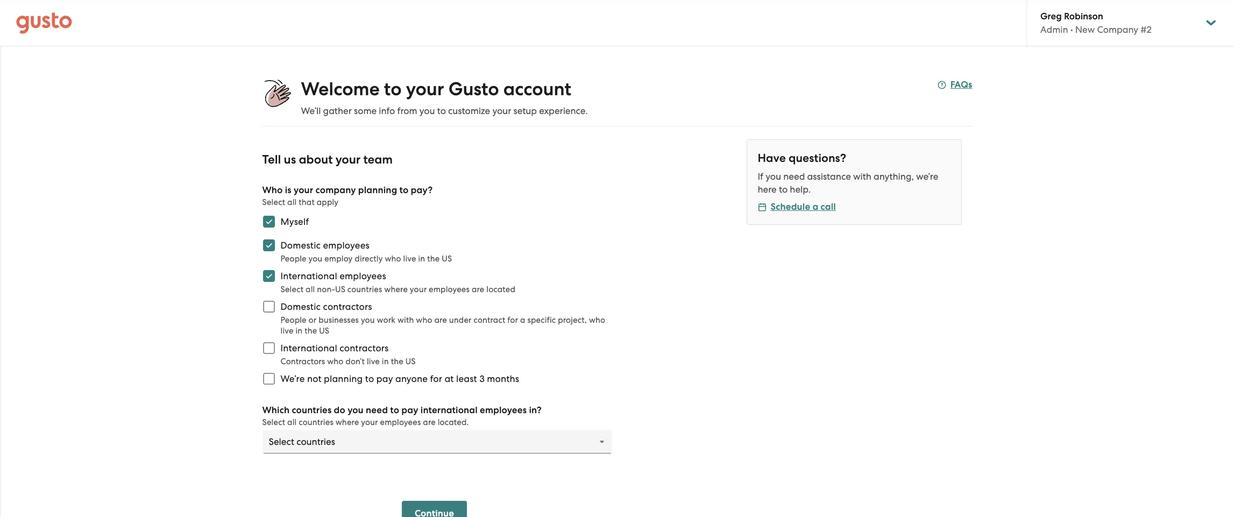 Task type: locate. For each thing, give the bounding box(es) containing it.
0 vertical spatial a
[[813, 201, 819, 213]]

domestic for domestic employees
[[281, 240, 321, 251]]

live up the select all non-us countries where your employees are located
[[403, 254, 416, 264]]

domestic up 'or'
[[281, 301, 321, 312]]

where up "work"
[[384, 285, 408, 294]]

1 vertical spatial where
[[336, 418, 359, 427]]

are
[[472, 285, 485, 294], [435, 315, 447, 325], [423, 418, 436, 427]]

for left at
[[430, 374, 442, 384]]

domestic for domestic contractors
[[281, 301, 321, 312]]

select down who
[[262, 198, 285, 207]]

1 vertical spatial are
[[435, 315, 447, 325]]

people you employ directly who live in the us
[[281, 254, 452, 264]]

you inside 'welcome to your gusto account we'll gather some info from you to customize your setup experience.'
[[420, 105, 435, 116]]

are left 'located'
[[472, 285, 485, 294]]

international up contractors
[[281, 343, 337, 354]]

employ
[[325, 254, 353, 264]]

is
[[285, 185, 292, 196]]

you left "work"
[[361, 315, 375, 325]]

where down do
[[336, 418, 359, 427]]

planning down team
[[358, 185, 397, 196]]

international for international employees
[[281, 271, 337, 281]]

who
[[385, 254, 401, 264], [416, 315, 432, 325], [589, 315, 606, 325], [327, 357, 344, 367]]

the up the select all non-us countries where your employees are located
[[427, 254, 440, 264]]

you right do
[[348, 405, 364, 416]]

domestic down myself
[[281, 240, 321, 251]]

to inside if you need assistance with anything, we're here to help.
[[779, 184, 788, 195]]

to up info
[[384, 78, 402, 100]]

who right directly
[[385, 254, 401, 264]]

0 vertical spatial all
[[287, 198, 297, 207]]

do
[[334, 405, 345, 416]]

the up we're not planning to pay anyone for at least 3 months at left bottom
[[391, 357, 404, 367]]

1 horizontal spatial where
[[384, 285, 408, 294]]

1 horizontal spatial in
[[382, 357, 389, 367]]

the inside "people or businesses you work with who are under contract for a specific project, who live in the us"
[[305, 326, 317, 336]]

account
[[504, 78, 571, 100]]

countries down not
[[299, 418, 334, 427]]

people inside "people or businesses you work with who are under contract for a specific project, who live in the us"
[[281, 315, 307, 325]]

planning down contractors who don't live in the us
[[324, 374, 363, 384]]

we're not planning to pay anyone for at least 3 months
[[281, 374, 519, 384]]

to down we're not planning to pay anyone for at least 3 months at left bottom
[[390, 405, 399, 416]]

international contractors
[[281, 343, 389, 354]]

planning
[[358, 185, 397, 196], [324, 374, 363, 384]]

or
[[309, 315, 317, 325]]

you down domestic employees
[[309, 254, 323, 264]]

months
[[487, 374, 519, 384]]

0 horizontal spatial need
[[366, 405, 388, 416]]

a left specific
[[520, 315, 526, 325]]

us
[[442, 254, 452, 264], [335, 285, 345, 294], [319, 326, 329, 336], [406, 357, 416, 367]]

0 vertical spatial need
[[784, 171, 805, 182]]

international
[[421, 405, 478, 416]]

1 vertical spatial contractors
[[340, 343, 389, 354]]

1 horizontal spatial a
[[813, 201, 819, 213]]

0 horizontal spatial pay
[[377, 374, 393, 384]]

international up non-
[[281, 271, 337, 281]]

if you need assistance with anything, we're here to help.
[[758, 171, 939, 195]]

0 vertical spatial select
[[262, 198, 285, 207]]

a left call
[[813, 201, 819, 213]]

contractors
[[281, 357, 325, 367]]

0 vertical spatial planning
[[358, 185, 397, 196]]

we're
[[281, 374, 305, 384]]

which
[[262, 405, 290, 416]]

don't
[[346, 357, 365, 367]]

1 international from the top
[[281, 271, 337, 281]]

anyone
[[396, 374, 428, 384]]

We're not planning to pay anyone for at least 3 months checkbox
[[257, 367, 281, 391]]

1 vertical spatial people
[[281, 315, 307, 325]]

1 vertical spatial in
[[296, 326, 303, 336]]

select inside which countries do you need to pay international employees in? select all countries where your employees are located.
[[262, 418, 285, 427]]

in up contractors
[[296, 326, 303, 336]]

2 people from the top
[[281, 315, 307, 325]]

people
[[281, 254, 307, 264], [281, 315, 307, 325]]

info
[[379, 105, 395, 116]]

1 horizontal spatial with
[[854, 171, 872, 182]]

1 vertical spatial all
[[306, 285, 315, 294]]

team
[[364, 152, 393, 167]]

1 vertical spatial a
[[520, 315, 526, 325]]

greg
[[1041, 11, 1062, 22]]

2 vertical spatial all
[[287, 418, 297, 427]]

your up from
[[406, 78, 444, 100]]

for right contract
[[508, 315, 518, 325]]

in
[[418, 254, 425, 264], [296, 326, 303, 336], [382, 357, 389, 367]]

your left team
[[336, 152, 361, 167]]

some
[[354, 105, 377, 116]]

project,
[[558, 315, 587, 325]]

company
[[1098, 24, 1139, 35]]

2 vertical spatial live
[[367, 357, 380, 367]]

contractors up the businesses
[[323, 301, 372, 312]]

customize
[[448, 105, 490, 116]]

1 vertical spatial with
[[398, 315, 414, 325]]

1 horizontal spatial live
[[367, 357, 380, 367]]

people or businesses you work with who are under contract for a specific project, who live in the us
[[281, 315, 606, 336]]

0 horizontal spatial a
[[520, 315, 526, 325]]

select down which
[[262, 418, 285, 427]]

live inside "people or businesses you work with who are under contract for a specific project, who live in the us"
[[281, 326, 294, 336]]

pay?
[[411, 185, 433, 196]]

to left "pay?" on the left top of the page
[[400, 185, 409, 196]]

1 horizontal spatial the
[[391, 357, 404, 367]]

a
[[813, 201, 819, 213], [520, 315, 526, 325]]

live right don't
[[367, 357, 380, 367]]

0 vertical spatial international
[[281, 271, 337, 281]]

0 vertical spatial pay
[[377, 374, 393, 384]]

to right here
[[779, 184, 788, 195]]

2 international from the top
[[281, 343, 337, 354]]

welcome
[[301, 78, 380, 100]]

1 vertical spatial countries
[[292, 405, 332, 416]]

with left anything,
[[854, 171, 872, 182]]

people left 'or'
[[281, 315, 307, 325]]

0 vertical spatial the
[[427, 254, 440, 264]]

where inside which countries do you need to pay international employees in? select all countries where your employees are located.
[[336, 418, 359, 427]]

0 vertical spatial live
[[403, 254, 416, 264]]

0 vertical spatial people
[[281, 254, 307, 264]]

where
[[384, 285, 408, 294], [336, 418, 359, 427]]

1 people from the top
[[281, 254, 307, 264]]

0 horizontal spatial the
[[305, 326, 317, 336]]

need up help.
[[784, 171, 805, 182]]

employees down months
[[480, 405, 527, 416]]

you right if
[[766, 171, 781, 182]]

0 vertical spatial domestic
[[281, 240, 321, 251]]

need
[[784, 171, 805, 182], [366, 405, 388, 416]]

1 vertical spatial pay
[[402, 405, 418, 416]]

under
[[449, 315, 472, 325]]

all down is
[[287, 198, 297, 207]]

your up that
[[294, 185, 313, 196]]

who is your company planning to pay? select all that apply
[[262, 185, 433, 207]]

1 horizontal spatial for
[[508, 315, 518, 325]]

a inside "people or businesses you work with who are under contract for a specific project, who live in the us"
[[520, 315, 526, 325]]

1 domestic from the top
[[281, 240, 321, 251]]

with
[[854, 171, 872, 182], [398, 315, 414, 325]]

domestic contractors
[[281, 301, 372, 312]]

your
[[406, 78, 444, 100], [493, 105, 511, 116], [336, 152, 361, 167], [294, 185, 313, 196], [410, 285, 427, 294], [361, 418, 378, 427]]

at
[[445, 374, 454, 384]]

faqs button
[[938, 79, 973, 91]]

countries left do
[[292, 405, 332, 416]]

from
[[397, 105, 417, 116]]

•
[[1071, 24, 1073, 35]]

non-
[[317, 285, 335, 294]]

2 vertical spatial in
[[382, 357, 389, 367]]

select
[[262, 198, 285, 207], [281, 285, 304, 294], [262, 418, 285, 427]]

countries down 'people you employ directly who live in the us'
[[348, 285, 382, 294]]

in up the select all non-us countries where your employees are located
[[418, 254, 425, 264]]

0 horizontal spatial where
[[336, 418, 359, 427]]

0 vertical spatial for
[[508, 315, 518, 325]]

select up domestic contractors option
[[281, 285, 304, 294]]

0 vertical spatial in
[[418, 254, 425, 264]]

1 vertical spatial for
[[430, 374, 442, 384]]

are left under
[[435, 315, 447, 325]]

your down we're not planning to pay anyone for at least 3 months at left bottom
[[361, 418, 378, 427]]

2 vertical spatial the
[[391, 357, 404, 367]]

greg robinson admin • new company #2
[[1041, 11, 1152, 35]]

international
[[281, 271, 337, 281], [281, 343, 337, 354]]

for
[[508, 315, 518, 325], [430, 374, 442, 384]]

1 horizontal spatial need
[[784, 171, 805, 182]]

0 horizontal spatial with
[[398, 315, 414, 325]]

0 horizontal spatial in
[[296, 326, 303, 336]]

1 vertical spatial the
[[305, 326, 317, 336]]

domestic
[[281, 240, 321, 251], [281, 301, 321, 312]]

in up we're not planning to pay anyone for at least 3 months at left bottom
[[382, 357, 389, 367]]

pay left the anyone
[[377, 374, 393, 384]]

if
[[758, 171, 764, 182]]

all
[[287, 198, 297, 207], [306, 285, 315, 294], [287, 418, 297, 427]]

0 horizontal spatial live
[[281, 326, 294, 336]]

for inside "people or businesses you work with who are under contract for a specific project, who live in the us"
[[508, 315, 518, 325]]

2 vertical spatial select
[[262, 418, 285, 427]]

live up international contractors 'option'
[[281, 326, 294, 336]]

you
[[420, 105, 435, 116], [766, 171, 781, 182], [309, 254, 323, 264], [361, 315, 375, 325], [348, 405, 364, 416]]

1 vertical spatial international
[[281, 343, 337, 354]]

1 vertical spatial domestic
[[281, 301, 321, 312]]

to down contractors who don't live in the us
[[365, 374, 374, 384]]

people up the international employees checkbox on the left bottom of the page
[[281, 254, 307, 264]]

Myself checkbox
[[257, 210, 281, 234]]

2 horizontal spatial live
[[403, 254, 416, 264]]

pay down the anyone
[[402, 405, 418, 416]]

2 domestic from the top
[[281, 301, 321, 312]]

0 vertical spatial where
[[384, 285, 408, 294]]

home image
[[16, 12, 72, 34]]

0 vertical spatial contractors
[[323, 301, 372, 312]]

we'll
[[301, 105, 321, 116]]

1 vertical spatial need
[[366, 405, 388, 416]]

contractors up don't
[[340, 343, 389, 354]]

you right from
[[420, 105, 435, 116]]

need inside if you need assistance with anything, we're here to help.
[[784, 171, 805, 182]]

all left non-
[[306, 285, 315, 294]]

0 vertical spatial with
[[854, 171, 872, 182]]

all down which
[[287, 418, 297, 427]]

1 horizontal spatial pay
[[402, 405, 418, 416]]

countries
[[348, 285, 382, 294], [292, 405, 332, 416], [299, 418, 334, 427]]

International contractors checkbox
[[257, 336, 281, 360]]

with inside "people or businesses you work with who are under contract for a specific project, who live in the us"
[[398, 315, 414, 325]]

us inside "people or businesses you work with who are under contract for a specific project, who live in the us"
[[319, 326, 329, 336]]

the down 'or'
[[305, 326, 317, 336]]

are inside which countries do you need to pay international employees in? select all countries where your employees are located.
[[423, 418, 436, 427]]

1 vertical spatial live
[[281, 326, 294, 336]]

who right project,
[[589, 315, 606, 325]]

the
[[427, 254, 440, 264], [305, 326, 317, 336], [391, 357, 404, 367]]

2 horizontal spatial in
[[418, 254, 425, 264]]

2 horizontal spatial the
[[427, 254, 440, 264]]

need right do
[[366, 405, 388, 416]]

0 horizontal spatial for
[[430, 374, 442, 384]]

tell us about your team
[[262, 152, 393, 167]]

2 vertical spatial are
[[423, 418, 436, 427]]

employees up under
[[429, 285, 470, 294]]

with right "work"
[[398, 315, 414, 325]]

schedule a call
[[771, 201, 836, 213]]

are down "international"
[[423, 418, 436, 427]]



Task type: describe. For each thing, give the bounding box(es) containing it.
you inside "people or businesses you work with who are under contract for a specific project, who live in the us"
[[361, 315, 375, 325]]

a inside button
[[813, 201, 819, 213]]

who down international contractors on the left of the page
[[327, 357, 344, 367]]

located.
[[438, 418, 469, 427]]

setup
[[514, 105, 537, 116]]

tell
[[262, 152, 281, 167]]

are inside "people or businesses you work with who are under contract for a specific project, who live in the us"
[[435, 315, 447, 325]]

international employees
[[281, 271, 386, 281]]

#2
[[1141, 24, 1152, 35]]

help.
[[790, 184, 811, 195]]

2 vertical spatial countries
[[299, 418, 334, 427]]

new
[[1076, 24, 1095, 35]]

have
[[758, 151, 786, 165]]

contractors for international contractors
[[340, 343, 389, 354]]

which countries do you need to pay international employees in? select all countries where your employees are located.
[[262, 405, 542, 427]]

who left under
[[416, 315, 432, 325]]

select inside who is your company planning to pay? select all that apply
[[262, 198, 285, 207]]

apply
[[317, 198, 339, 207]]

employees up employ
[[323, 240, 370, 251]]

admin
[[1041, 24, 1069, 35]]

your inside who is your company planning to pay? select all that apply
[[294, 185, 313, 196]]

need inside which countries do you need to pay international employees in? select all countries where your employees are located.
[[366, 405, 388, 416]]

you inside which countries do you need to pay international employees in? select all countries where your employees are located.
[[348, 405, 364, 416]]

businesses
[[319, 315, 359, 325]]

call
[[821, 201, 836, 213]]

0 vertical spatial are
[[472, 285, 485, 294]]

0 vertical spatial countries
[[348, 285, 382, 294]]

to left customize
[[437, 105, 446, 116]]

Domestic contractors checkbox
[[257, 295, 281, 319]]

your left setup
[[493, 105, 511, 116]]

us
[[284, 152, 296, 167]]

employees down we're not planning to pay anyone for at least 3 months at left bottom
[[380, 418, 421, 427]]

with inside if you need assistance with anything, we're here to help.
[[854, 171, 872, 182]]

contractors who don't live in the us
[[281, 357, 416, 367]]

company
[[316, 185, 356, 196]]

gather
[[323, 105, 352, 116]]

all inside who is your company planning to pay? select all that apply
[[287, 198, 297, 207]]

who
[[262, 185, 283, 196]]

anything,
[[874, 171, 914, 182]]

to inside which countries do you need to pay international employees in? select all countries where your employees are located.
[[390, 405, 399, 416]]

Domestic employees checkbox
[[257, 234, 281, 257]]

contractors for domestic contractors
[[323, 301, 372, 312]]

employees down 'people you employ directly who live in the us'
[[340, 271, 386, 281]]

in inside "people or businesses you work with who are under contract for a specific project, who live in the us"
[[296, 326, 303, 336]]

people for domestic contractors
[[281, 315, 307, 325]]

your up "people or businesses you work with who are under contract for a specific project, who live in the us"
[[410, 285, 427, 294]]

assistance
[[808, 171, 851, 182]]

you inside if you need assistance with anything, we're here to help.
[[766, 171, 781, 182]]

not
[[307, 374, 322, 384]]

located
[[487, 285, 516, 294]]

3
[[480, 374, 485, 384]]

schedule a call button
[[758, 201, 836, 214]]

work
[[377, 315, 396, 325]]

gusto
[[449, 78, 499, 100]]

domestic employees
[[281, 240, 370, 251]]

1 vertical spatial planning
[[324, 374, 363, 384]]

experience.
[[539, 105, 588, 116]]

faqs
[[951, 79, 973, 90]]

that
[[299, 198, 315, 207]]

planning inside who is your company planning to pay? select all that apply
[[358, 185, 397, 196]]

1 vertical spatial select
[[281, 285, 304, 294]]

people for domestic employees
[[281, 254, 307, 264]]

we're
[[917, 171, 939, 182]]

International employees checkbox
[[257, 264, 281, 288]]

directly
[[355, 254, 383, 264]]

robinson
[[1065, 11, 1104, 22]]

to inside who is your company planning to pay? select all that apply
[[400, 185, 409, 196]]

have questions?
[[758, 151, 846, 165]]

your inside which countries do you need to pay international employees in? select all countries where your employees are located.
[[361, 418, 378, 427]]

least
[[456, 374, 477, 384]]

contract
[[474, 315, 506, 325]]

about
[[299, 152, 333, 167]]

myself
[[281, 216, 309, 227]]

in?
[[529, 405, 542, 416]]

specific
[[528, 315, 556, 325]]

here
[[758, 184, 777, 195]]

schedule
[[771, 201, 811, 213]]

welcome to your gusto account we'll gather some info from you to customize your setup experience.
[[301, 78, 588, 116]]

questions?
[[789, 151, 846, 165]]

select all non-us countries where your employees are located
[[281, 285, 516, 294]]

international for international contractors
[[281, 343, 337, 354]]

pay inside which countries do you need to pay international employees in? select all countries where your employees are located.
[[402, 405, 418, 416]]

all inside which countries do you need to pay international employees in? select all countries where your employees are located.
[[287, 418, 297, 427]]



Task type: vqa. For each thing, say whether or not it's contained in the screenshot.
FOR inside the People or businesses you work with who are under contract for a specific project, who live in the US
yes



